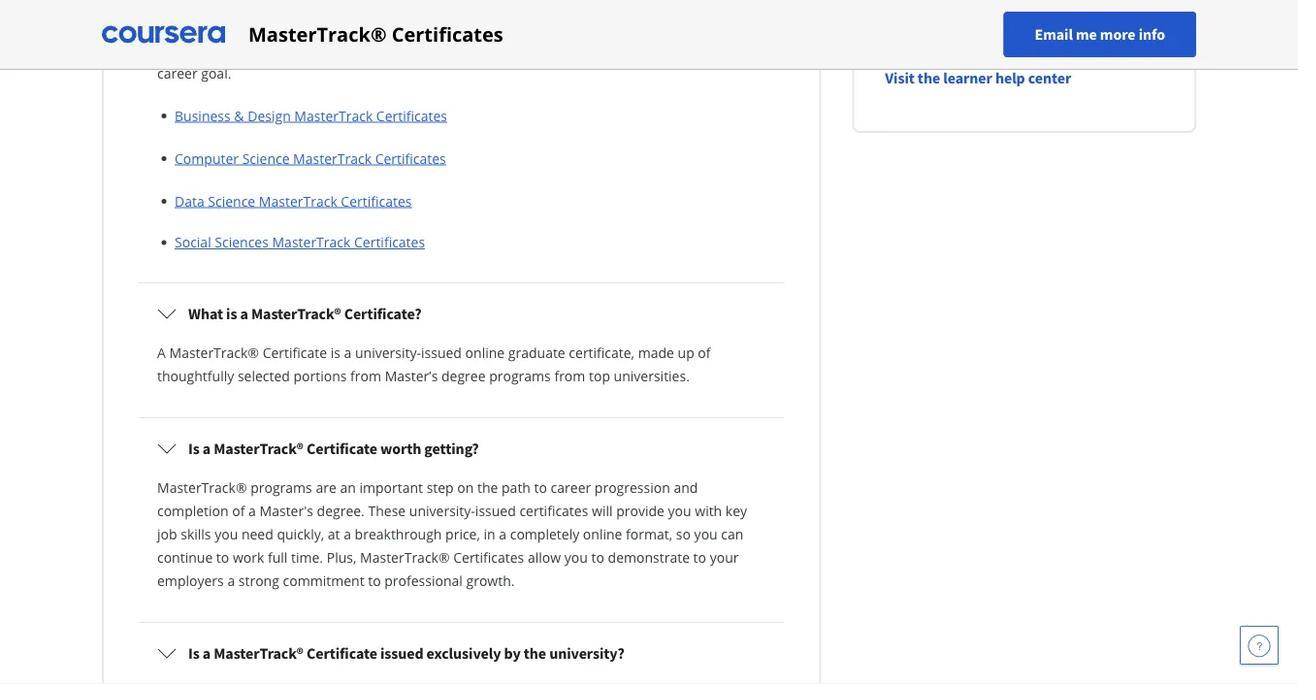 Task type: locate. For each thing, give the bounding box(es) containing it.
need
[[242, 525, 274, 543]]

science
[[242, 149, 290, 168], [208, 192, 255, 210]]

the right visit
[[918, 68, 941, 88]]

a left variety
[[496, 40, 504, 59]]

a up completion
[[203, 439, 211, 458]]

can
[[721, 525, 744, 543]]

mastertrack up "computer science mastertrack certificates" link
[[294, 106, 373, 125]]

a
[[496, 40, 504, 59], [240, 304, 248, 323], [344, 343, 352, 362], [203, 439, 211, 458], [249, 501, 256, 520], [344, 525, 351, 543], [499, 525, 507, 543], [227, 571, 235, 590], [203, 644, 211, 663]]

the inside dropdown button
[[524, 644, 546, 663]]

career inside 'mastertrack® programs are an important step on the path to career progression and completion of a master's degree. these university-issued certificates will provide you with key job skills you need quickly, at a breakthrough price, in a completely online format, so you can continue to work full time. plus, mastertrack® certificates allow you to demonstrate to your employers a strong commitment to professional growth.'
[[551, 478, 591, 497]]

of inside 'mastertrack® programs are an important step on the path to career progression and completion of a master's degree. these university-issued certificates will provide you with key job skills you need quickly, at a breakthrough price, in a completely online format, so you can continue to work full time. plus, mastertrack® certificates allow you to demonstrate to your employers a strong commitment to professional growth.'
[[232, 501, 245, 520]]

of right 'up'
[[698, 343, 711, 362]]

a right at
[[344, 525, 351, 543]]

online down will
[[583, 525, 623, 543]]

questions
[[931, 25, 1014, 49]]

variety
[[507, 40, 550, 59]]

to right categories on the top left of the page
[[638, 40, 651, 59]]

is inside a mastertrack® certificate is a university-issued online graduate certificate, made up of thoughtfully selected portions from master's degree programs from top universities.
[[331, 343, 341, 362]]

1 horizontal spatial the
[[524, 644, 546, 663]]

your
[[710, 548, 739, 566]]

online inside 'mastertrack® programs are an important step on the path to career progression and completion of a master's degree. these university-issued certificates will provide you with key job skills you need quickly, at a breakthrough price, in a completely online format, so you can continue to work full time. plus, mastertrack® certificates allow you to demonstrate to your employers a strong commitment to professional growth.'
[[583, 525, 623, 543]]

university- inside 'mastertrack® programs are an important step on the path to career progression and completion of a master's degree. these university-issued certificates will provide you with key job skills you need quickly, at a breakthrough price, in a completely online format, so you can continue to work full time. plus, mastertrack® certificates allow you to demonstrate to your employers a strong commitment to professional growth.'
[[409, 501, 475, 520]]

employers
[[157, 571, 224, 590]]

in inside 'mastertrack® programs are an important step on the path to career progression and completion of a master's degree. these university-issued certificates will provide you with key job skills you need quickly, at a breakthrough price, in a completely online format, so you can continue to work full time. plus, mastertrack® certificates allow you to demonstrate to your employers a strong commitment to professional growth.'
[[484, 525, 496, 543]]

a inside dropdown button
[[240, 304, 248, 323]]

mastertrack for data
[[259, 192, 337, 210]]

mastertrack® up master's
[[214, 439, 304, 458]]

0 vertical spatial in
[[481, 40, 493, 59]]

degree
[[442, 367, 486, 385]]

a mastertrack® certificate is a university-issued online graduate certificate, made up of thoughtfully selected portions from master's degree programs from top universities.
[[157, 343, 711, 385]]

issued inside 'mastertrack® programs are an important step on the path to career progression and completion of a master's degree. these university-issued certificates will provide you with key job skills you need quickly, at a breakthrough price, in a completely online format, so you can continue to work full time. plus, mastertrack® certificates allow you to demonstrate to your employers a strong commitment to professional growth.'
[[475, 501, 516, 520]]

email me more info
[[1035, 25, 1166, 44]]

the for mastertrack® programs are an important step on the path to career progression and completion of a master's degree. these university-issued certificates will provide you with key job skills you need quickly, at a breakthrough price, in a completely online format, so you can continue to work full time. plus, mastertrack® certificates allow you to demonstrate to your employers a strong commitment to professional growth.
[[478, 478, 498, 497]]

1 vertical spatial university-
[[409, 501, 475, 520]]

certificate inside a mastertrack® certificate is a university-issued online graduate certificate, made up of thoughtfully selected portions from master's degree programs from top universities.
[[263, 343, 327, 362]]

mastertrack down data science mastertrack certificates
[[272, 233, 351, 252]]

1 horizontal spatial career
[[551, 478, 591, 497]]

certificate
[[263, 343, 327, 362], [307, 439, 377, 458], [307, 644, 377, 663]]

mastertrack® down strong
[[214, 644, 304, 663]]

email me more info button
[[1004, 12, 1197, 57]]

more
[[885, 25, 927, 49]]

mastertrack® certificates
[[248, 21, 504, 48]]

issued inside a mastertrack® certificate is a university-issued online graduate certificate, made up of thoughtfully selected portions from master's degree programs from top universities.
[[421, 343, 462, 362]]

business & design mastertrack certificates
[[175, 106, 447, 125]]

in right price,
[[484, 525, 496, 543]]

university- down step at the bottom
[[409, 501, 475, 520]]

0 vertical spatial certificate
[[263, 343, 327, 362]]

mastertrack® inside is a mastertrack® certificate issued exclusively by the university? dropdown button
[[214, 644, 304, 663]]

demonstrate
[[608, 548, 690, 566]]

2 vertical spatial issued
[[380, 644, 424, 663]]

is a mastertrack® certificate worth getting?
[[188, 439, 479, 458]]

a down the employers
[[203, 644, 211, 663]]

the left path
[[478, 478, 498, 497]]

commitment
[[283, 571, 365, 590]]

mastertrack® up completion
[[157, 478, 247, 497]]

0 horizontal spatial from
[[350, 367, 381, 385]]

to inside mastertrack® certificates on coursera are offered in a variety of categories to help meet any career goal.
[[638, 40, 651, 59]]

1 vertical spatial science
[[208, 192, 255, 210]]

career left 'goal.'
[[157, 64, 198, 82]]

to right path
[[534, 478, 547, 497]]

science right the data
[[208, 192, 255, 210]]

0 vertical spatial is
[[188, 439, 200, 458]]

of inside a mastertrack® certificate is a university-issued online graduate certificate, made up of thoughtfully selected portions from master's degree programs from top universities.
[[698, 343, 711, 362]]

0 horizontal spatial online
[[465, 343, 505, 362]]

1 horizontal spatial on
[[457, 478, 474, 497]]

mastertrack® up 'goal.'
[[157, 40, 247, 59]]

is right what
[[226, 304, 237, 323]]

computer science mastertrack certificates link
[[175, 149, 446, 168]]

a up portions
[[344, 343, 352, 362]]

0 vertical spatial online
[[465, 343, 505, 362]]

help left meet
[[655, 40, 683, 59]]

social sciences mastertrack certificates
[[175, 233, 425, 252]]

price,
[[446, 525, 480, 543]]

0 vertical spatial help
[[655, 40, 683, 59]]

1 vertical spatial is
[[188, 644, 200, 663]]

visit the learner help center link
[[885, 68, 1072, 88]]

of up need
[[232, 501, 245, 520]]

is
[[188, 439, 200, 458], [188, 644, 200, 663]]

1 vertical spatial in
[[484, 525, 496, 543]]

programs inside 'mastertrack® programs are an important step on the path to career progression and completion of a master's degree. these university-issued certificates will provide you with key job skills you need quickly, at a breakthrough price, in a completely online format, so you can continue to work full time. plus, mastertrack® certificates allow you to demonstrate to your employers a strong commitment to professional growth.'
[[251, 478, 312, 497]]

2 vertical spatial the
[[524, 644, 546, 663]]

certificate down commitment
[[307, 644, 377, 663]]

1 vertical spatial career
[[551, 478, 591, 497]]

0 horizontal spatial the
[[478, 478, 498, 497]]

certificate up portions
[[263, 343, 327, 362]]

0 vertical spatial of
[[553, 40, 566, 59]]

0 vertical spatial career
[[157, 64, 198, 82]]

you right so
[[695, 525, 718, 543]]

university- inside a mastertrack® certificate is a university-issued online graduate certificate, made up of thoughtfully selected portions from master's degree programs from top universities.
[[355, 343, 421, 362]]

continue
[[157, 548, 213, 566]]

issued
[[421, 343, 462, 362], [475, 501, 516, 520], [380, 644, 424, 663]]

mastertrack® up thoughtfully
[[169, 343, 259, 362]]

1 horizontal spatial online
[[583, 525, 623, 543]]

the inside 'mastertrack® programs are an important step on the path to career progression and completion of a master's degree. these university-issued certificates will provide you with key job skills you need quickly, at a breakthrough price, in a completely online format, so you can continue to work full time. plus, mastertrack® certificates allow you to demonstrate to your employers a strong commitment to professional growth.'
[[478, 478, 498, 497]]

on left coursera
[[325, 40, 342, 59]]

2 vertical spatial certificate
[[307, 644, 377, 663]]

worth
[[380, 439, 421, 458]]

is down the employers
[[188, 644, 200, 663]]

2 horizontal spatial the
[[918, 68, 941, 88]]

1 horizontal spatial programs
[[489, 367, 551, 385]]

graduate
[[508, 343, 566, 362]]

0 vertical spatial issued
[[421, 343, 462, 362]]

is up completion
[[188, 439, 200, 458]]

university?
[[549, 644, 625, 663]]

what is a mastertrack® certificate? button
[[142, 286, 782, 341]]

programs up master's
[[251, 478, 312, 497]]

2 vertical spatial of
[[232, 501, 245, 520]]

0 vertical spatial university-
[[355, 343, 421, 362]]

a right what
[[240, 304, 248, 323]]

categories
[[570, 40, 635, 59]]

of right variety
[[553, 40, 566, 59]]

in inside mastertrack® certificates on coursera are offered in a variety of categories to help meet any career goal.
[[481, 40, 493, 59]]

help center image
[[1248, 634, 1271, 657]]

is inside dropdown button
[[226, 304, 237, 323]]

top
[[589, 367, 610, 385]]

thoughtfully
[[157, 367, 234, 385]]

to left "your"
[[694, 548, 707, 566]]

0 horizontal spatial of
[[232, 501, 245, 520]]

1 horizontal spatial are
[[407, 40, 427, 59]]

issued left exclusively at the bottom left
[[380, 644, 424, 663]]

issued up degree
[[421, 343, 462, 362]]

job
[[157, 525, 177, 543]]

are inside mastertrack® certificates on coursera are offered in a variety of categories to help meet any career goal.
[[407, 40, 427, 59]]

what is a mastertrack® certificate?
[[188, 304, 422, 323]]

0 horizontal spatial are
[[316, 478, 337, 497]]

1 is from the top
[[188, 439, 200, 458]]

you right 'allow'
[[565, 548, 588, 566]]

selected
[[238, 367, 290, 385]]

is a mastertrack® certificate issued exclusively by the university? button
[[142, 626, 782, 681]]

1 vertical spatial on
[[457, 478, 474, 497]]

1 vertical spatial issued
[[475, 501, 516, 520]]

0 vertical spatial are
[[407, 40, 427, 59]]

portions
[[294, 367, 347, 385]]

1 vertical spatial online
[[583, 525, 623, 543]]

0 vertical spatial is
[[226, 304, 237, 323]]

certificate for worth
[[307, 439, 377, 458]]

plus,
[[327, 548, 357, 566]]

0 horizontal spatial career
[[157, 64, 198, 82]]

1 vertical spatial help
[[996, 68, 1026, 88]]

0 horizontal spatial is
[[226, 304, 237, 323]]

0 horizontal spatial programs
[[251, 478, 312, 497]]

mastertrack up social sciences mastertrack certificates 'link'
[[259, 192, 337, 210]]

are left "an"
[[316, 478, 337, 497]]

university- up master's
[[355, 343, 421, 362]]

0 vertical spatial science
[[242, 149, 290, 168]]

to left professional
[[368, 571, 381, 590]]

full
[[268, 548, 288, 566]]

0 vertical spatial programs
[[489, 367, 551, 385]]

certificates
[[392, 21, 504, 48], [251, 40, 322, 59], [376, 106, 447, 125], [375, 149, 446, 168], [341, 192, 412, 210], [354, 233, 425, 252], [453, 548, 524, 566]]

from left the top
[[555, 367, 586, 385]]

1 horizontal spatial is
[[331, 343, 341, 362]]

are
[[407, 40, 427, 59], [316, 478, 337, 497]]

1 horizontal spatial from
[[555, 367, 586, 385]]

1 horizontal spatial of
[[553, 40, 566, 59]]

1 vertical spatial are
[[316, 478, 337, 497]]

0 horizontal spatial help
[[655, 40, 683, 59]]

issued down path
[[475, 501, 516, 520]]

coursera image
[[102, 19, 225, 50]]

getting?
[[424, 439, 479, 458]]

help left the center
[[996, 68, 1026, 88]]

science down design
[[242, 149, 290, 168]]

is up portions
[[331, 343, 341, 362]]

mastertrack® inside what is a mastertrack® certificate? dropdown button
[[251, 304, 341, 323]]

programs down graduate
[[489, 367, 551, 385]]

on inside mastertrack® certificates on coursera are offered in a variety of categories to help meet any career goal.
[[325, 40, 342, 59]]

2 is from the top
[[188, 644, 200, 663]]

online
[[465, 343, 505, 362], [583, 525, 623, 543]]

from
[[350, 367, 381, 385], [555, 367, 586, 385]]

in right the offered at top left
[[481, 40, 493, 59]]

science for computer
[[242, 149, 290, 168]]

sciences
[[215, 233, 269, 252]]

online up degree
[[465, 343, 505, 362]]

list
[[165, 104, 766, 253]]

online inside a mastertrack® certificate is a university-issued online graduate certificate, made up of thoughtfully selected portions from master's degree programs from top universities.
[[465, 343, 505, 362]]

is
[[226, 304, 237, 323], [331, 343, 341, 362]]

1 vertical spatial certificate
[[307, 439, 377, 458]]

programs
[[489, 367, 551, 385], [251, 478, 312, 497]]

mastertrack down business & design mastertrack certificates
[[293, 149, 372, 168]]

1 vertical spatial of
[[698, 343, 711, 362]]

are left the offered at top left
[[407, 40, 427, 59]]

mastertrack
[[294, 106, 373, 125], [293, 149, 372, 168], [259, 192, 337, 210], [272, 233, 351, 252]]

to down will
[[592, 548, 605, 566]]

email
[[1035, 25, 1073, 44]]

master's
[[260, 501, 313, 520]]

1 vertical spatial the
[[478, 478, 498, 497]]

on
[[325, 40, 342, 59], [457, 478, 474, 497]]

computer science mastertrack certificates
[[175, 149, 446, 168]]

business
[[175, 106, 231, 125]]

learner
[[944, 68, 993, 88]]

certificate up "an"
[[307, 439, 377, 458]]

path
[[502, 478, 531, 497]]

1 vertical spatial is
[[331, 343, 341, 362]]

help
[[655, 40, 683, 59], [996, 68, 1026, 88]]

0 horizontal spatial on
[[325, 40, 342, 59]]

0 vertical spatial on
[[325, 40, 342, 59]]

career up certificates
[[551, 478, 591, 497]]

2 horizontal spatial of
[[698, 343, 711, 362]]

mastertrack® up portions
[[251, 304, 341, 323]]

from left master's
[[350, 367, 381, 385]]

of inside mastertrack® certificates on coursera are offered in a variety of categories to help meet any career goal.
[[553, 40, 566, 59]]

1 vertical spatial programs
[[251, 478, 312, 497]]

on right step at the bottom
[[457, 478, 474, 497]]

mastertrack®
[[248, 21, 387, 48], [157, 40, 247, 59], [251, 304, 341, 323], [169, 343, 259, 362], [214, 439, 304, 458], [157, 478, 247, 497], [360, 548, 450, 566], [214, 644, 304, 663]]

in
[[481, 40, 493, 59], [484, 525, 496, 543]]

2 from from the left
[[555, 367, 586, 385]]

is a mastertrack® certificate worth getting? button
[[142, 421, 782, 476]]

the right by
[[524, 644, 546, 663]]



Task type: vqa. For each thing, say whether or not it's contained in the screenshot.
Timezone mismatch warning modal dialog
no



Task type: describe. For each thing, give the bounding box(es) containing it.
format,
[[626, 525, 673, 543]]

strong
[[239, 571, 279, 590]]

mastertrack® certificates on coursera are offered in a variety of categories to help meet any career goal.
[[157, 40, 745, 82]]

any
[[722, 40, 745, 59]]

with
[[695, 501, 722, 520]]

social
[[175, 233, 211, 252]]

a up need
[[249, 501, 256, 520]]

completion
[[157, 501, 229, 520]]

&
[[234, 106, 244, 125]]

programs inside a mastertrack® certificate is a university-issued online graduate certificate, made up of thoughtfully selected portions from master's degree programs from top universities.
[[489, 367, 551, 385]]

mastertrack® up business & design mastertrack certificates
[[248, 21, 387, 48]]

business & design mastertrack certificates link
[[175, 106, 447, 125]]

up
[[678, 343, 695, 362]]

work
[[233, 548, 264, 566]]

mastertrack® inside a mastertrack® certificate is a university-issued online graduate certificate, made up of thoughtfully selected portions from master's degree programs from top universities.
[[169, 343, 259, 362]]

at
[[328, 525, 340, 543]]

a right price,
[[499, 525, 507, 543]]

breakthrough
[[355, 525, 442, 543]]

more
[[1100, 25, 1136, 44]]

social sciences mastertrack certificates link
[[175, 233, 425, 252]]

important
[[360, 478, 423, 497]]

by
[[504, 644, 521, 663]]

a inside mastertrack® certificates on coursera are offered in a variety of categories to help meet any career goal.
[[496, 40, 504, 59]]

mastertrack® programs are an important step on the path to career progression and completion of a master's degree. these university-issued certificates will provide you with key job skills you need quickly, at a breakthrough price, in a completely online format, so you can continue to work full time. plus, mastertrack® certificates allow you to demonstrate to your employers a strong commitment to professional growth.
[[157, 478, 747, 590]]

visit the learner help center
[[885, 68, 1072, 88]]

progression
[[595, 478, 670, 497]]

mastertrack for social
[[272, 233, 351, 252]]

1 horizontal spatial help
[[996, 68, 1026, 88]]

professional
[[385, 571, 463, 590]]

certificate for issued
[[307, 644, 377, 663]]

these
[[368, 501, 406, 520]]

mastertrack® inside mastertrack® certificates on coursera are offered in a variety of categories to help meet any career goal.
[[157, 40, 247, 59]]

key
[[726, 501, 747, 520]]

certificates
[[520, 501, 588, 520]]

a
[[157, 343, 166, 362]]

visit
[[885, 68, 915, 88]]

degree.
[[317, 501, 365, 520]]

help inside mastertrack® certificates on coursera are offered in a variety of categories to help meet any career goal.
[[655, 40, 683, 59]]

time.
[[291, 548, 323, 566]]

skills
[[181, 525, 211, 543]]

is for is a mastertrack® certificate issued exclusively by the university?
[[188, 644, 200, 663]]

a left strong
[[227, 571, 235, 590]]

a inside a mastertrack® certificate is a university-issued online graduate certificate, made up of thoughtfully selected portions from master's degree programs from top universities.
[[344, 343, 352, 362]]

mastertrack® inside is a mastertrack® certificate worth getting? dropdown button
[[214, 439, 304, 458]]

you right skills
[[215, 525, 238, 543]]

data science mastertrack certificates link
[[175, 192, 412, 210]]

the for is a mastertrack® certificate issued exclusively by the university?
[[524, 644, 546, 663]]

what
[[188, 304, 223, 323]]

so
[[676, 525, 691, 543]]

step
[[427, 478, 454, 497]]

you up so
[[668, 501, 692, 520]]

an
[[340, 478, 356, 497]]

exclusively
[[427, 644, 501, 663]]

is a mastertrack® certificate issued exclusively by the university?
[[188, 644, 625, 663]]

coursera
[[345, 40, 403, 59]]

mastertrack® down breakthrough
[[360, 548, 450, 566]]

certificates inside 'mastertrack® programs are an important step on the path to career progression and completion of a master's degree. these university-issued certificates will provide you with key job skills you need quickly, at a breakthrough price, in a completely online format, so you can continue to work full time. plus, mastertrack® certificates allow you to demonstrate to your employers a strong commitment to professional growth.'
[[453, 548, 524, 566]]

universities.
[[614, 367, 690, 385]]

data
[[175, 192, 205, 210]]

certificates inside mastertrack® certificates on coursera are offered in a variety of categories to help meet any career goal.
[[251, 40, 322, 59]]

design
[[248, 106, 291, 125]]

to left work
[[216, 548, 229, 566]]

science for data
[[208, 192, 255, 210]]

mastertrack for computer
[[293, 149, 372, 168]]

info
[[1139, 25, 1166, 44]]

center
[[1029, 68, 1072, 88]]

0 vertical spatial the
[[918, 68, 941, 88]]

meet
[[686, 40, 719, 59]]

master's
[[385, 367, 438, 385]]

quickly,
[[277, 525, 324, 543]]

is for is a mastertrack® certificate worth getting?
[[188, 439, 200, 458]]

completely
[[510, 525, 580, 543]]

certificate?
[[344, 304, 422, 323]]

made
[[638, 343, 674, 362]]

career inside mastertrack® certificates on coursera are offered in a variety of categories to help meet any career goal.
[[157, 64, 198, 82]]

will
[[592, 501, 613, 520]]

computer
[[175, 149, 239, 168]]

more questions
[[885, 25, 1014, 49]]

growth.
[[466, 571, 515, 590]]

goal.
[[201, 64, 231, 82]]

offered
[[431, 40, 477, 59]]

1 from from the left
[[350, 367, 381, 385]]

list containing business & design mastertrack certificates
[[165, 104, 766, 253]]

provide
[[616, 501, 665, 520]]

certificate,
[[569, 343, 635, 362]]

data science mastertrack certificates
[[175, 192, 412, 210]]

on inside 'mastertrack® programs are an important step on the path to career progression and completion of a master's degree. these university-issued certificates will provide you with key job skills you need quickly, at a breakthrough price, in a completely online format, so you can continue to work full time. plus, mastertrack® certificates allow you to demonstrate to your employers a strong commitment to professional growth.'
[[457, 478, 474, 497]]

issued inside dropdown button
[[380, 644, 424, 663]]

and
[[674, 478, 698, 497]]

allow
[[528, 548, 561, 566]]

me
[[1076, 25, 1097, 44]]

are inside 'mastertrack® programs are an important step on the path to career progression and completion of a master's degree. these university-issued certificates will provide you with key job skills you need quickly, at a breakthrough price, in a completely online format, so you can continue to work full time. plus, mastertrack® certificates allow you to demonstrate to your employers a strong commitment to professional growth.'
[[316, 478, 337, 497]]



